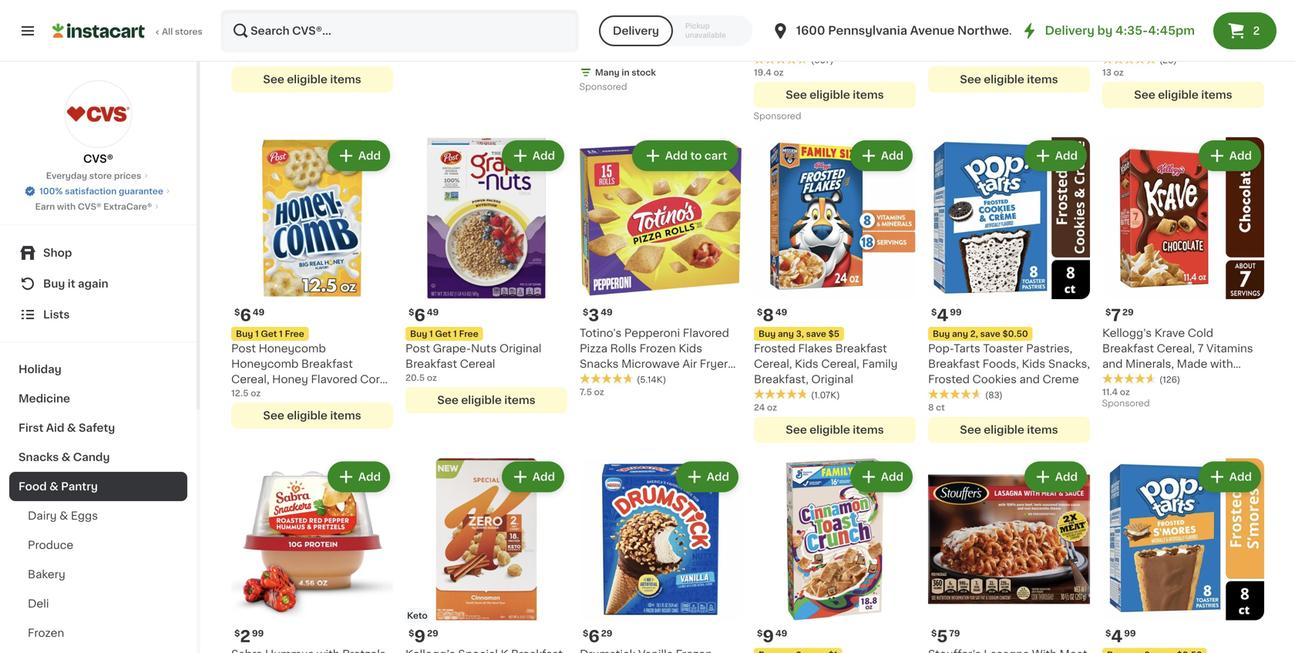 Task type: describe. For each thing, give the bounding box(es) containing it.
breakfast inside pop-tarts toaster pastries, breakfast foods, kids snacks, frosted cookies and creme
[[928, 358, 980, 369]]

9 for $ 9 29
[[414, 628, 426, 644]]

$0.50
[[1003, 329, 1028, 338]]

kids inside frosted flakes breakfast cereal, kids cereal, family breakfast, original
[[795, 358, 819, 369]]

safety
[[79, 423, 115, 433]]

half
[[365, 8, 387, 19]]

family inside kellogg's special k breakfast cereal, family breakfast, made with real strawberries, red berries
[[621, 8, 656, 19]]

original inside kellogg's apple jacks breakfast cereal original
[[1021, 23, 1063, 34]]

eggs
[[71, 510, 98, 521]]

0 horizontal spatial 2
[[240, 628, 250, 644]]

honey inside "honey bunches of oats  real strawberries cereal breakfast cereal, small box"
[[1103, 8, 1139, 19]]

see eligible items for see eligible items button below the (20)
[[1134, 89, 1233, 100]]

$ inside $ 8 49
[[757, 308, 763, 316]]

$ 2 99
[[234, 628, 264, 644]]

oz for 19.4 oz
[[774, 68, 784, 77]]

product group containing kellogg's special k breakfast cereal, family breakfast, made with real strawberries, red berries
[[580, 0, 742, 95]]

tarts
[[954, 343, 981, 354]]

ready
[[580, 374, 615, 385]]

buy for post grape-nuts original breakfast cereal
[[410, 329, 427, 338]]

small inside "honey bunches of oats  real strawberries cereal breakfast cereal, small box"
[[1144, 39, 1173, 50]]

frozen link
[[9, 618, 187, 648]]

to
[[690, 150, 701, 161]]

microwave
[[622, 358, 680, 369]]

100%
[[39, 187, 63, 195]]

eligible down kosher,
[[287, 410, 328, 421]]

box
[[1176, 39, 1196, 50]]

$5
[[829, 329, 840, 338]]

honey inside post honeycomb honeycomb breakfast cereal, honey flavored corn cereal, kosher, small size box
[[272, 374, 308, 385]]

see for see eligible items button under ben & jerry's ice cream half baked®
[[263, 74, 284, 85]]

99 inside '$ 2 99'
[[252, 629, 264, 637]]

of
[[1192, 8, 1203, 19]]

original inside post grape-nuts original breakfast cereal 20.5 oz
[[500, 343, 542, 354]]

delivery by 4:35-4:45pm link
[[1020, 22, 1195, 40]]

service type group
[[599, 15, 753, 46]]

buy for pop-tarts toaster pastries, breakfast foods, kids snacks, frosted cookies and creme
[[933, 329, 950, 338]]

6 for post honeycomb honeycomb breakfast cereal, honey flavored corn cereal, kosher, small size box
[[240, 307, 251, 323]]

12.5
[[231, 389, 249, 397]]

with inside kellogg's special k breakfast cereal, family breakfast, made with real strawberries, red berries
[[613, 23, 636, 34]]

honey bunches of oats  real strawberries cereal breakfast cereal, small box
[[1103, 8, 1264, 50]]

breakfast inside frosted flakes breakfast cereal, kids cereal, family breakfast, original
[[836, 343, 887, 354]]

made inside kellogg's special k breakfast cereal, family breakfast, made with real strawberries, red berries
[[580, 23, 611, 34]]

0 vertical spatial honeycomb
[[259, 343, 326, 354]]

& right aid
[[67, 423, 76, 433]]

1 vertical spatial 4
[[1111, 628, 1123, 644]]

dairy
[[28, 510, 57, 521]]

see eligible items button down (607) on the right of the page
[[754, 82, 916, 108]]

sponsored badge image down 19.4 oz
[[754, 112, 801, 121]]

sabra hummus & pretzels, roasted garlic
[[406, 0, 549, 19]]

get for post honeycomb honeycomb breakfast cereal, honey flavored corn cereal, kosher, small size box
[[261, 329, 277, 338]]

add to cart
[[664, 150, 726, 161]]

cereal, inside kellogg's special k breakfast cereal, family breakfast, made with real strawberries, red berries
[[580, 8, 618, 19]]

kids for 3
[[679, 343, 703, 354]]

kellogg's apple jacks breakfast cereal original
[[928, 8, 1063, 34]]

see eligible items button down the (20)
[[1103, 82, 1265, 108]]

79
[[949, 629, 960, 637]]

kellogg's krave cold breakfast cereal, 7 vitamins and minerals, made with whole grain, chocolate
[[1103, 328, 1253, 385]]

everyday store prices
[[46, 172, 141, 180]]

product group containing kellogg froot loops cold breakfast cereal, fruit flavored, snacks with vitamin c, original
[[754, 0, 916, 125]]

made inside kellogg's krave cold breakfast cereal, 7 vitamins and minerals, made with whole grain, chocolate
[[1177, 358, 1208, 369]]

$ inside $ 5 79
[[931, 629, 937, 637]]

eligible down ben & jerry's ice cream half baked®
[[287, 74, 328, 85]]

pretzels,
[[502, 0, 549, 3]]

totino's
[[580, 328, 622, 338]]

eligible down (83)
[[984, 424, 1025, 435]]

red
[[580, 39, 602, 50]]

food & pantry link
[[9, 472, 187, 501]]

ben & jerry's ice cream half baked®
[[231, 8, 387, 34]]

all stores link
[[52, 9, 204, 52]]

0 vertical spatial cvs®
[[83, 153, 113, 164]]

2 vertical spatial snacks
[[19, 452, 59, 463]]

$ 5 79
[[931, 628, 960, 644]]

eligible down northwest
[[984, 74, 1025, 85]]

roasted
[[406, 8, 451, 19]]

49 inside $ 3 49
[[601, 308, 613, 316]]

delivery for delivery by 4:35-4:45pm
[[1045, 25, 1095, 36]]

$ inside $ 9 49
[[757, 629, 763, 637]]

grape-
[[433, 343, 471, 354]]

shop
[[43, 248, 72, 258]]

foods,
[[983, 358, 1019, 369]]

see eligible items for see eligible items button under (83)
[[960, 424, 1058, 435]]

sabra hummus & pretzels, roasted garlic button
[[406, 0, 567, 48]]

original inside kellogg froot loops cold breakfast cereal, fruit flavored, snacks with vitamin c, original
[[768, 54, 810, 65]]

3
[[589, 307, 599, 323]]

delivery for delivery
[[613, 25, 659, 36]]

see for see eligible items button under post grape-nuts original breakfast cereal 20.5 oz
[[437, 395, 459, 405]]

see eligible items button down ben & jerry's ice cream half baked®
[[231, 66, 393, 92]]

oz for 7.5 oz
[[594, 388, 604, 396]]

buy it again
[[43, 278, 108, 289]]

instacart logo image
[[52, 22, 145, 40]]

1 horizontal spatial 8
[[928, 403, 934, 412]]

breakfast inside kellogg's krave cold breakfast cereal, 7 vitamins and minerals, made with whole grain, chocolate
[[1103, 343, 1154, 354]]

1600 pennsylvania avenue northwest
[[796, 25, 1021, 36]]

49 for post honeycomb honeycomb breakfast cereal, honey flavored corn cereal, kosher, small size box
[[253, 308, 265, 316]]

everyday store prices link
[[46, 170, 151, 182]]

cereal, down flakes
[[821, 358, 860, 369]]

produce link
[[9, 530, 187, 560]]

pastries,
[[1026, 343, 1073, 354]]

29 for 9
[[427, 629, 438, 637]]

buy any 2, save $0.50
[[933, 329, 1028, 338]]

$ 8 49
[[757, 307, 787, 323]]

buy 1 get 1 free for post honeycomb honeycomb breakfast cereal, honey flavored corn cereal, kosher, small size box
[[236, 329, 304, 338]]

breakfast inside kellogg's special k breakfast cereal, family breakfast, made with real strawberries, red berries
[[685, 0, 737, 3]]

k
[[675, 0, 683, 3]]

add to cart button
[[632, 142, 737, 169]]

eligible down (607) on the right of the page
[[810, 89, 850, 100]]

krave
[[1155, 328, 1185, 338]]

again
[[78, 278, 108, 289]]

cream
[[326, 8, 362, 19]]

first aid & safety
[[19, 423, 115, 433]]

see eligible items for see eligible items button below kosher,
[[263, 410, 361, 421]]

post honeycomb honeycomb breakfast cereal, honey flavored corn cereal, kosher, small size box
[[231, 343, 392, 400]]

frosted inside frosted flakes breakfast cereal, kids cereal, family breakfast, original
[[754, 343, 796, 354]]

kellogg's for kellogg's apple jacks breakfast cereal original
[[928, 8, 978, 19]]

kids for buy any 2, save $0.50
[[1022, 358, 1046, 369]]

pennsylvania
[[828, 25, 908, 36]]

$ inside $ 6 29
[[583, 629, 589, 637]]

deli
[[28, 598, 49, 609]]

loops
[[829, 8, 863, 19]]

100% satisfaction guarantee button
[[24, 182, 173, 197]]

flavored inside post honeycomb honeycomb breakfast cereal, honey flavored corn cereal, kosher, small size box
[[311, 374, 357, 385]]

medicine link
[[9, 384, 187, 413]]

frosted inside pop-tarts toaster pastries, breakfast foods, kids snacks, frosted cookies and creme
[[928, 374, 970, 385]]

see eligible items button down northwest
[[928, 66, 1090, 92]]

strawberries
[[1103, 23, 1171, 34]]

kellogg's
[[580, 0, 630, 3]]

bakery
[[28, 569, 65, 580]]

froot
[[798, 8, 826, 19]]

oz for 10.1 oz
[[945, 53, 956, 61]]

eligible down (1.07k)
[[810, 424, 850, 435]]

see eligible items button down (1.07k)
[[754, 417, 916, 443]]

see for see eligible items button underneath (1.07k)
[[786, 424, 807, 435]]

satisfaction
[[65, 187, 117, 195]]

nuts
[[471, 343, 497, 354]]

oz for 12.5 oz
[[251, 389, 261, 397]]

$ 6 49 for post honeycomb honeycomb breakfast cereal, honey flavored corn cereal, kosher, small size box
[[234, 307, 265, 323]]

20.5
[[406, 373, 425, 382]]

49 inside $ 9 49
[[776, 629, 788, 637]]

0 horizontal spatial 7
[[1111, 307, 1121, 323]]

produce
[[28, 540, 73, 551]]

any for 8
[[778, 329, 794, 338]]

hummus
[[439, 0, 488, 3]]

garlic
[[454, 8, 486, 19]]

c,
[[754, 54, 765, 65]]

(126)
[[1160, 375, 1181, 384]]

11.4
[[1103, 388, 1118, 396]]

product group containing 3
[[580, 137, 742, 398]]

with inside 'earn with cvs® extracare®' link
[[57, 202, 76, 211]]

first aid & safety link
[[9, 413, 187, 443]]

see eligible items button down (83)
[[928, 417, 1090, 443]]

pepperoni
[[624, 328, 680, 338]]

see eligible items button down post grape-nuts original breakfast cereal 20.5 oz
[[406, 387, 567, 413]]

2 button
[[1214, 12, 1277, 49]]

rolls
[[610, 343, 637, 354]]

frozen inside frozen link
[[28, 628, 64, 638]]

add inside button
[[664, 150, 687, 161]]

real inside "honey bunches of oats  real strawberries cereal breakfast cereal, small box"
[[1234, 8, 1258, 19]]

eligible down post grape-nuts original breakfast cereal 20.5 oz
[[461, 395, 502, 405]]

frozen inside "totino's pepperoni flavored pizza rolls frozen kids snacks microwave air fryer ready"
[[640, 343, 676, 354]]

sabra
[[406, 0, 437, 3]]

store
[[89, 172, 112, 180]]

earn
[[35, 202, 55, 211]]

cereal, up the 12.5 oz
[[231, 374, 269, 385]]

49 for frosted flakes breakfast cereal, kids cereal, family breakfast, original
[[776, 308, 787, 316]]

delivery by 4:35-4:45pm
[[1045, 25, 1195, 36]]

cereal, inside kellogg's krave cold breakfast cereal, 7 vitamins and minerals, made with whole grain, chocolate
[[1157, 343, 1195, 354]]

grain,
[[1140, 374, 1171, 385]]

1 horizontal spatial 99
[[950, 308, 962, 316]]

cereal, down buy any 3, save $5
[[754, 358, 792, 369]]

product group containing sabra hummus & pretzels, roasted garlic
[[406, 0, 567, 61]]

see for see eligible items button below kosher,
[[263, 410, 284, 421]]

air
[[683, 358, 697, 369]]

whole
[[1103, 374, 1137, 385]]

any for 4
[[952, 329, 968, 338]]

post for post honeycomb honeycomb breakfast cereal, honey flavored corn cereal, kosher, small size box
[[231, 343, 256, 354]]



Task type: locate. For each thing, give the bounding box(es) containing it.
breakfast down the pop-
[[928, 358, 980, 369]]

snacks inside "totino's pepperoni flavored pizza rolls frozen kids snacks microwave air fryer ready"
[[580, 358, 619, 369]]

buy it again link
[[9, 268, 187, 299]]

2 horizontal spatial cereal
[[1174, 23, 1209, 34]]

save for 8
[[806, 329, 827, 338]]

1 vertical spatial family
[[862, 358, 898, 369]]

post for post grape-nuts original breakfast cereal 20.5 oz
[[406, 343, 430, 354]]

8 left ct
[[928, 403, 934, 412]]

1600
[[796, 25, 825, 36]]

cold inside kellogg froot loops cold breakfast cereal, fruit flavored, snacks with vitamin c, original
[[866, 8, 891, 19]]

cvs® logo image
[[64, 80, 132, 148]]

16.9
[[580, 53, 597, 61]]

breakfast, inside frosted flakes breakfast cereal, kids cereal, family breakfast, original
[[754, 374, 809, 385]]

8 ct
[[928, 403, 945, 412]]

0 vertical spatial 2
[[1253, 25, 1260, 36]]

creme
[[1043, 374, 1079, 385]]

see down post grape-nuts original breakfast cereal 20.5 oz
[[437, 395, 459, 405]]

6 for post grape-nuts original breakfast cereal
[[414, 307, 425, 323]]

buy inside buy it again link
[[43, 278, 65, 289]]

frosted down buy any 3, save $5
[[754, 343, 796, 354]]

2 horizontal spatial snacks
[[806, 39, 845, 50]]

see eligible items for see eligible items button underneath (1.07k)
[[786, 424, 884, 435]]

post inside post honeycomb honeycomb breakfast cereal, honey flavored corn cereal, kosher, small size box
[[231, 343, 256, 354]]

see down frosted flakes breakfast cereal, kids cereal, family breakfast, original
[[786, 424, 807, 435]]

snacks up ready
[[580, 358, 619, 369]]

cereal, left kosher,
[[231, 389, 269, 400]]

real inside kellogg's special k breakfast cereal, family breakfast, made with real strawberries, red berries
[[639, 23, 663, 34]]

& right food at the bottom left
[[49, 481, 58, 492]]

breakfast up 20.5
[[406, 358, 457, 369]]

2 horizontal spatial 29
[[1123, 308, 1134, 316]]

0 horizontal spatial $ 6 49
[[234, 307, 265, 323]]

product group containing kellogg's apple jacks breakfast cereal original
[[928, 0, 1090, 92]]

5
[[937, 628, 948, 644]]

breakfast up the flavored,
[[754, 23, 806, 34]]

candy
[[73, 452, 110, 463]]

kids down pastries,
[[1022, 358, 1046, 369]]

0 vertical spatial flavored
[[683, 328, 729, 338]]

buy down $ 8 49 at the right top
[[759, 329, 776, 338]]

$ 6 49
[[234, 307, 265, 323], [409, 307, 439, 323]]

breakfast inside post grape-nuts original breakfast cereal 20.5 oz
[[406, 358, 457, 369]]

2 $ 6 49 from the left
[[409, 307, 439, 323]]

0 horizontal spatial frozen
[[28, 628, 64, 638]]

kids inside pop-tarts toaster pastries, breakfast foods, kids snacks, frosted cookies and creme
[[1022, 358, 1046, 369]]

oz down ready
[[594, 388, 604, 396]]

1 9 from the left
[[414, 628, 426, 644]]

0 horizontal spatial kellogg's
[[928, 8, 978, 19]]

1 vertical spatial honey
[[272, 374, 308, 385]]

0 vertical spatial 7
[[1111, 307, 1121, 323]]

delivery inside delivery button
[[613, 25, 659, 36]]

2,
[[970, 329, 978, 338]]

1 vertical spatial real
[[639, 23, 663, 34]]

1 horizontal spatial frosted
[[928, 374, 970, 385]]

cvs® down satisfaction
[[78, 202, 101, 211]]

0 vertical spatial honey
[[1103, 8, 1139, 19]]

frozen down pepperoni
[[640, 343, 676, 354]]

breakfast inside kellogg's apple jacks breakfast cereal original
[[928, 23, 980, 34]]

delivery up berries
[[613, 25, 659, 36]]

and inside kellogg's krave cold breakfast cereal, 7 vitamins and minerals, made with whole grain, chocolate
[[1103, 358, 1123, 369]]

& for dairy & eggs
[[59, 510, 68, 521]]

0 horizontal spatial free
[[285, 329, 304, 338]]

flavored inside "totino's pepperoni flavored pizza rolls frozen kids snacks microwave air fryer ready"
[[683, 328, 729, 338]]

sponsored badge image down roasted
[[406, 49, 452, 58]]

0 horizontal spatial save
[[806, 329, 827, 338]]

$ 3 49
[[583, 307, 613, 323]]

1 horizontal spatial 2
[[1253, 25, 1260, 36]]

$ inside '$ 2 99'
[[234, 629, 240, 637]]

honey
[[1103, 8, 1139, 19], [272, 374, 308, 385]]

dairy & eggs link
[[9, 501, 187, 530]]

0 horizontal spatial flavored
[[311, 374, 357, 385]]

& for snacks & candy
[[61, 452, 70, 463]]

cvs® up everyday store prices link
[[83, 153, 113, 164]]

1 vertical spatial 7
[[1198, 343, 1204, 354]]

breakfast, inside kellogg's special k breakfast cereal, family breakfast, made with real strawberries, red berries
[[659, 8, 714, 19]]

0 horizontal spatial buy 1 get 1 free
[[236, 329, 304, 338]]

oz
[[600, 53, 610, 61], [945, 53, 956, 61], [774, 68, 784, 77], [1114, 68, 1124, 77], [427, 373, 437, 382], [594, 388, 604, 396], [1120, 388, 1130, 396], [251, 389, 261, 397], [767, 403, 777, 412]]

see eligible items down (607) on the right of the page
[[786, 89, 884, 100]]

kellogg's special k breakfast cereal, family breakfast, made with real strawberries, red berries
[[580, 0, 737, 50]]

buy up the pop-
[[933, 329, 950, 338]]

see eligible items button down kosher,
[[231, 402, 393, 429]]

0 horizontal spatial and
[[1020, 374, 1040, 385]]

0 horizontal spatial breakfast,
[[659, 8, 714, 19]]

cereal inside "honey bunches of oats  real strawberries cereal breakfast cereal, small box"
[[1174, 23, 1209, 34]]

cart
[[704, 150, 726, 161]]

0 horizontal spatial cold
[[866, 8, 891, 19]]

snacks inside kellogg froot loops cold breakfast cereal, fruit flavored, snacks with vitamin c, original
[[806, 39, 845, 50]]

breakfast inside kellogg froot loops cold breakfast cereal, fruit flavored, snacks with vitamin c, original
[[754, 23, 806, 34]]

product group containing honey bunches of oats  real strawberries cereal breakfast cereal, small box
[[1103, 0, 1265, 108]]

& for ben & jerry's ice cream half baked®
[[255, 8, 264, 19]]

oz right '13'
[[1114, 68, 1124, 77]]

4:45pm
[[1148, 25, 1195, 36]]

many in stock
[[595, 68, 656, 77]]

vitamins
[[1207, 343, 1253, 354]]

4:35-
[[1116, 25, 1148, 36]]

flavored
[[683, 328, 729, 338], [311, 374, 357, 385]]

product group containing 5
[[928, 458, 1090, 653]]

see down northwest
[[960, 74, 981, 85]]

get up post honeycomb honeycomb breakfast cereal, honey flavored corn cereal, kosher, small size box
[[261, 329, 277, 338]]

buy 1 get 1 free
[[236, 329, 304, 338], [410, 329, 479, 338]]

2 inside button
[[1253, 25, 1260, 36]]

9 for $ 9 49
[[763, 628, 774, 644]]

free up post honeycomb honeycomb breakfast cereal, honey flavored corn cereal, kosher, small size box
[[285, 329, 304, 338]]

None search field
[[221, 9, 579, 52]]

breakfast up 'minerals,'
[[1103, 343, 1154, 354]]

breakfast
[[685, 0, 737, 3], [754, 23, 806, 34], [928, 23, 980, 34], [1212, 23, 1264, 34], [836, 343, 887, 354], [1103, 343, 1154, 354], [301, 358, 353, 369], [406, 358, 457, 369], [928, 358, 980, 369]]

49 for post grape-nuts original breakfast cereal
[[427, 308, 439, 316]]

sponsored badge image for product group containing kellogg's special k breakfast cereal, family breakfast, made with real strawberries, red berries
[[580, 83, 626, 92]]

1 horizontal spatial frozen
[[640, 343, 676, 354]]

kellogg's down $ 7 29
[[1103, 328, 1152, 338]]

breakfast inside "honey bunches of oats  real strawberries cereal breakfast cereal, small box"
[[1212, 23, 1264, 34]]

7 up whole
[[1111, 307, 1121, 323]]

8 up buy any 3, save $5
[[763, 307, 774, 323]]

buy 1 get 1 free for post grape-nuts original breakfast cereal
[[410, 329, 479, 338]]

2 post from the left
[[406, 343, 430, 354]]

1
[[231, 53, 235, 61], [255, 329, 259, 338], [279, 329, 283, 338], [429, 329, 433, 338], [453, 329, 457, 338]]

sponsored badge image down 11.4 oz
[[1103, 399, 1149, 408]]

kids down flakes
[[795, 358, 819, 369]]

1 horizontal spatial 7
[[1198, 343, 1204, 354]]

earn with cvs® extracare® link
[[35, 200, 161, 213]]

1 horizontal spatial breakfast,
[[754, 374, 809, 385]]

kellogg's inside kellogg's krave cold breakfast cereal, 7 vitamins and minerals, made with whole grain, chocolate
[[1103, 328, 1152, 338]]

0 horizontal spatial 29
[[427, 629, 438, 637]]

0 horizontal spatial cereal
[[460, 358, 495, 369]]

post grape-nuts original breakfast cereal 20.5 oz
[[406, 343, 542, 382]]

1 vertical spatial cvs®
[[78, 202, 101, 211]]

kellogg's inside kellogg's apple jacks breakfast cereal original
[[928, 8, 978, 19]]

1 vertical spatial kellogg's
[[1103, 328, 1152, 338]]

ben
[[231, 8, 253, 19]]

$ inside '$ 9 29'
[[409, 629, 414, 637]]

ice
[[307, 8, 323, 19]]

1 vertical spatial $ 4 99
[[1106, 628, 1136, 644]]

& inside sabra hummus & pretzels, roasted garlic
[[491, 0, 500, 3]]

0 vertical spatial cold
[[866, 8, 891, 19]]

0 horizontal spatial 4
[[937, 307, 949, 323]]

cereal down apple
[[983, 23, 1018, 34]]

delivery button
[[599, 15, 673, 46]]

0 horizontal spatial frosted
[[754, 343, 796, 354]]

oz down whole
[[1120, 388, 1130, 396]]

kids inside "totino's pepperoni flavored pizza rolls frozen kids snacks microwave air fryer ready"
[[679, 343, 703, 354]]

2
[[1253, 25, 1260, 36], [240, 628, 250, 644]]

Search field
[[222, 11, 577, 51]]

and left creme
[[1020, 374, 1040, 385]]

buy 1 get 1 free up grape-
[[410, 329, 479, 338]]

see for see eligible items button below northwest
[[960, 74, 981, 85]]

in
[[622, 68, 630, 77]]

cold up 'pennsylvania'
[[866, 8, 891, 19]]

small left size
[[315, 389, 345, 400]]

free
[[285, 329, 304, 338], [459, 329, 479, 338]]

add
[[358, 150, 381, 161], [533, 150, 555, 161], [664, 150, 687, 161], [881, 150, 904, 161], [1055, 150, 1078, 161], [1230, 150, 1252, 161], [358, 471, 381, 482], [533, 471, 555, 482], [707, 471, 729, 482], [881, 471, 904, 482], [1055, 471, 1078, 482], [1230, 471, 1252, 482]]

see eligible items for see eligible items button under post grape-nuts original breakfast cereal 20.5 oz
[[437, 395, 536, 405]]

with inside kellogg froot loops cold breakfast cereal, fruit flavored, snacks with vitamin c, original
[[848, 39, 871, 50]]

product group containing 7
[[1103, 137, 1265, 412]]

with down vitamins
[[1211, 358, 1233, 369]]

box
[[372, 389, 392, 400]]

1 vertical spatial small
[[315, 389, 345, 400]]

0 horizontal spatial snacks
[[19, 452, 59, 463]]

$ inside $ 7 29
[[1106, 308, 1111, 316]]

$ 9 29
[[409, 628, 438, 644]]

oz right '12.5'
[[251, 389, 261, 397]]

see down kosher,
[[263, 410, 284, 421]]

0 horizontal spatial 8
[[763, 307, 774, 323]]

29 inside $ 6 29
[[601, 629, 613, 637]]

save for 4
[[980, 329, 1001, 338]]

breakfast, up 24 oz
[[754, 374, 809, 385]]

1 save from the left
[[806, 329, 827, 338]]

2 9 from the left
[[763, 628, 774, 644]]

kids
[[679, 343, 703, 354], [795, 358, 819, 369], [1022, 358, 1046, 369]]

1 horizontal spatial snacks
[[580, 358, 619, 369]]

0 vertical spatial 4
[[937, 307, 949, 323]]

29 for 7
[[1123, 308, 1134, 316]]

2 free from the left
[[459, 329, 479, 338]]

0 horizontal spatial family
[[621, 8, 656, 19]]

11.4 oz
[[1103, 388, 1130, 396]]

frosted
[[754, 343, 796, 354], [928, 374, 970, 385]]

0 horizontal spatial 99
[[252, 629, 264, 637]]

0 horizontal spatial small
[[315, 389, 345, 400]]

cereal, down krave
[[1157, 343, 1195, 354]]

with inside kellogg's krave cold breakfast cereal, 7 vitamins and minerals, made with whole grain, chocolate
[[1211, 358, 1233, 369]]

1 vertical spatial flavored
[[311, 374, 357, 385]]

real right oats
[[1234, 8, 1258, 19]]

cold inside kellogg's krave cold breakfast cereal, 7 vitamins and minerals, made with whole grain, chocolate
[[1188, 328, 1214, 338]]

with up berries
[[613, 23, 636, 34]]

1 horizontal spatial $ 4 99
[[1106, 628, 1136, 644]]

toaster
[[983, 343, 1024, 354]]

24
[[754, 403, 765, 412]]

kosher,
[[272, 389, 313, 400]]

sponsored badge image
[[406, 49, 452, 58], [580, 83, 626, 92], [754, 112, 801, 121], [1103, 399, 1149, 408]]

sponsored badge image for product group containing sabra hummus & pretzels, roasted garlic
[[406, 49, 452, 58]]

1 vertical spatial 8
[[928, 403, 934, 412]]

product group containing ben & jerry's ice cream half baked®
[[231, 0, 393, 92]]

cereal, down froot
[[809, 23, 847, 34]]

cereal up box
[[1174, 23, 1209, 34]]

cereal, inside kellogg froot loops cold breakfast cereal, fruit flavored, snacks with vitamin c, original
[[809, 23, 847, 34]]

jacks
[[1015, 8, 1047, 19]]

see eligible items down kosher,
[[263, 410, 361, 421]]

1 any from the left
[[778, 329, 794, 338]]

post inside post grape-nuts original breakfast cereal 20.5 oz
[[406, 343, 430, 354]]

it
[[68, 278, 75, 289]]

pantry
[[61, 481, 98, 492]]

1 horizontal spatial real
[[1234, 8, 1258, 19]]

1 horizontal spatial cereal
[[983, 23, 1018, 34]]

breakfast up size
[[301, 358, 353, 369]]

post up 20.5
[[406, 343, 430, 354]]

get for post grape-nuts original breakfast cereal
[[435, 329, 451, 338]]

jerry's
[[267, 8, 304, 19]]

29 inside $ 7 29
[[1123, 308, 1134, 316]]

see eligible items for see eligible items button underneath (607) on the right of the page
[[786, 89, 884, 100]]

1 vertical spatial 2
[[240, 628, 250, 644]]

oz right 20.5
[[427, 373, 437, 382]]

original inside frosted flakes breakfast cereal, kids cereal, family breakfast, original
[[812, 374, 854, 385]]

bakery link
[[9, 560, 187, 589]]

2 any from the left
[[952, 329, 968, 338]]

save up flakes
[[806, 329, 827, 338]]

0 vertical spatial and
[[1103, 358, 1123, 369]]

sponsored badge image for product group containing 7
[[1103, 399, 1149, 408]]

first
[[19, 423, 43, 433]]

2 save from the left
[[980, 329, 1001, 338]]

buy any 3, save $5
[[759, 329, 840, 338]]

oz for 24 oz
[[767, 403, 777, 412]]

cereal down nuts
[[460, 358, 495, 369]]

snacks up food at the bottom left
[[19, 452, 59, 463]]

2 horizontal spatial 99
[[1124, 629, 1136, 637]]

oz right 24 on the bottom right of the page
[[767, 403, 777, 412]]

1 horizontal spatial 4
[[1111, 628, 1123, 644]]

0 horizontal spatial 6
[[240, 307, 251, 323]]

berries
[[604, 39, 643, 50]]

buy for frosted flakes breakfast cereal, kids cereal, family breakfast, original
[[759, 329, 776, 338]]

northwest
[[958, 25, 1021, 36]]

see down the flavored,
[[786, 89, 807, 100]]

cereal
[[983, 23, 1018, 34], [1174, 23, 1209, 34], [460, 358, 495, 369]]

0 horizontal spatial made
[[580, 23, 611, 34]]

1 vertical spatial frozen
[[28, 628, 64, 638]]

oz for 16.9 oz
[[600, 53, 610, 61]]

1 vertical spatial snacks
[[580, 358, 619, 369]]

1 horizontal spatial cold
[[1188, 328, 1214, 338]]

1 free from the left
[[285, 329, 304, 338]]

1 horizontal spatial get
[[435, 329, 451, 338]]

delivery inside delivery by 4:35-4:45pm link
[[1045, 25, 1095, 36]]

apple
[[981, 8, 1012, 19]]

0 vertical spatial $ 4 99
[[931, 307, 962, 323]]

delivery left by
[[1045, 25, 1095, 36]]

1 vertical spatial and
[[1020, 374, 1040, 385]]

1 vertical spatial cold
[[1188, 328, 1214, 338]]

frosted up ct
[[928, 374, 970, 385]]

kellogg's
[[928, 8, 978, 19], [1103, 328, 1152, 338]]

0 horizontal spatial get
[[261, 329, 277, 338]]

cereal inside kellogg's apple jacks breakfast cereal original
[[983, 23, 1018, 34]]

0 horizontal spatial post
[[231, 343, 256, 354]]

breakfast inside post honeycomb honeycomb breakfast cereal, honey flavored corn cereal, kosher, small size box
[[301, 358, 353, 369]]

7 inside kellogg's krave cold breakfast cereal, 7 vitamins and minerals, made with whole grain, chocolate
[[1198, 343, 1204, 354]]

oz for 13 oz
[[1114, 68, 1124, 77]]

0 horizontal spatial delivery
[[613, 25, 659, 36]]

oz right 19.4 in the top of the page
[[774, 68, 784, 77]]

2 horizontal spatial 6
[[589, 628, 600, 644]]

save right 2,
[[980, 329, 1001, 338]]

kellogg's for kellogg's krave cold breakfast cereal, 7 vitamins and minerals, made with whole grain, chocolate
[[1103, 328, 1152, 338]]

0 horizontal spatial $ 4 99
[[931, 307, 962, 323]]

any
[[778, 329, 794, 338], [952, 329, 968, 338]]

snacks up (607) on the right of the page
[[806, 39, 845, 50]]

2 buy 1 get 1 free from the left
[[410, 329, 479, 338]]

& for food & pantry
[[49, 481, 58, 492]]

aid
[[46, 423, 64, 433]]

oz for 11.4 oz
[[1120, 388, 1130, 396]]

see eligible items for see eligible items button under ben & jerry's ice cream half baked®
[[263, 74, 361, 85]]

0 vertical spatial kellogg's
[[928, 8, 978, 19]]

see down 4:35-
[[1134, 89, 1156, 100]]

& up baked®
[[255, 8, 264, 19]]

1 horizontal spatial delivery
[[1045, 25, 1095, 36]]

sponsored badge image down many
[[580, 83, 626, 92]]

1 $ 6 49 from the left
[[234, 307, 265, 323]]

1 horizontal spatial 29
[[601, 629, 613, 637]]

cookies
[[973, 374, 1017, 385]]

and inside pop-tarts toaster pastries, breakfast foods, kids snacks, frosted cookies and creme
[[1020, 374, 1040, 385]]

flavored up size
[[311, 374, 357, 385]]

baked®
[[231, 23, 272, 34]]

food & pantry
[[19, 481, 98, 492]]

see eligible items down the (20)
[[1134, 89, 1233, 100]]

free for post grape-nuts original breakfast cereal
[[459, 329, 479, 338]]

1 horizontal spatial made
[[1177, 358, 1208, 369]]

49 inside $ 8 49
[[776, 308, 787, 316]]

with right earn
[[57, 202, 76, 211]]

1 horizontal spatial 6
[[414, 307, 425, 323]]

food
[[19, 481, 47, 492]]

6
[[240, 307, 251, 323], [414, 307, 425, 323], [589, 628, 600, 644]]

kellogg's up avenue
[[928, 8, 978, 19]]

any left the 3,
[[778, 329, 794, 338]]

1 horizontal spatial kellogg's
[[1103, 328, 1152, 338]]

1 vertical spatial honeycomb
[[231, 358, 299, 369]]

see eligible items down northwest
[[960, 74, 1058, 85]]

2 horizontal spatial kids
[[1022, 358, 1046, 369]]

real up (1.43k)
[[639, 23, 663, 34]]

original down the jacks
[[1021, 23, 1063, 34]]

original up (1.07k)
[[812, 374, 854, 385]]

flavored,
[[754, 39, 803, 50]]

& left candy
[[61, 452, 70, 463]]

1 horizontal spatial 9
[[763, 628, 774, 644]]

& inside ben & jerry's ice cream half baked®
[[255, 8, 264, 19]]

see eligible items down ben & jerry's ice cream half baked®
[[263, 74, 361, 85]]

1 horizontal spatial buy 1 get 1 free
[[410, 329, 479, 338]]

buy for post honeycomb honeycomb breakfast cereal, honey flavored corn cereal, kosher, small size box
[[236, 329, 253, 338]]

29
[[1123, 308, 1134, 316], [427, 629, 438, 637], [601, 629, 613, 637]]

product group containing 2
[[231, 458, 393, 653]]

2 get from the left
[[435, 329, 451, 338]]

$ 6 49 for post grape-nuts original breakfast cereal
[[409, 307, 439, 323]]

original down the flavored,
[[768, 54, 810, 65]]

0 horizontal spatial kids
[[679, 343, 703, 354]]

0 horizontal spatial honey
[[272, 374, 308, 385]]

minerals,
[[1126, 358, 1174, 369]]

breakfast,
[[659, 8, 714, 19], [754, 374, 809, 385]]

$ 7 29
[[1106, 307, 1134, 323]]

small
[[1144, 39, 1173, 50], [315, 389, 345, 400]]

see for see eligible items button below the (20)
[[1134, 89, 1156, 100]]

99
[[950, 308, 962, 316], [252, 629, 264, 637], [1124, 629, 1136, 637]]

1 post from the left
[[231, 343, 256, 354]]

chocolate
[[1174, 374, 1230, 385]]

&
[[491, 0, 500, 3], [255, 8, 264, 19], [67, 423, 76, 433], [61, 452, 70, 463], [49, 481, 58, 492], [59, 510, 68, 521]]

1 horizontal spatial kids
[[795, 358, 819, 369]]

7
[[1111, 307, 1121, 323], [1198, 343, 1204, 354]]

(83)
[[985, 391, 1003, 399]]

see eligible items for see eligible items button below northwest
[[960, 74, 1058, 85]]

oz right 10.1
[[945, 53, 956, 61]]

save
[[806, 329, 827, 338], [980, 329, 1001, 338]]

cereal, down kellogg's
[[580, 8, 618, 19]]

buy left it
[[43, 278, 65, 289]]

stock
[[632, 68, 656, 77]]

product group containing 8
[[754, 137, 916, 443]]

see for see eligible items button under (83)
[[960, 424, 981, 435]]

0 vertical spatial breakfast,
[[659, 8, 714, 19]]

see eligible items down (1.07k)
[[786, 424, 884, 435]]

1 horizontal spatial save
[[980, 329, 1001, 338]]

1 horizontal spatial honey
[[1103, 8, 1139, 19]]

$ inside $ 3 49
[[583, 308, 589, 316]]

small inside post honeycomb honeycomb breakfast cereal, honey flavored corn cereal, kosher, small size box
[[315, 389, 345, 400]]

see down 'cookies'
[[960, 424, 981, 435]]

1 horizontal spatial $ 6 49
[[409, 307, 439, 323]]

product group
[[231, 0, 393, 92], [406, 0, 567, 61], [580, 0, 742, 95], [754, 0, 916, 125], [928, 0, 1090, 92], [1103, 0, 1265, 108], [231, 137, 393, 429], [406, 137, 567, 413], [580, 137, 742, 398], [754, 137, 916, 443], [928, 137, 1090, 443], [1103, 137, 1265, 412], [231, 458, 393, 653], [406, 458, 567, 653], [580, 458, 742, 653], [754, 458, 916, 653], [928, 458, 1090, 653], [1103, 458, 1265, 653]]

0 vertical spatial frosted
[[754, 343, 796, 354]]

free up nuts
[[459, 329, 479, 338]]

lists
[[43, 309, 70, 320]]

cereal, inside "honey bunches of oats  real strawberries cereal breakfast cereal, small box"
[[1103, 39, 1141, 50]]

29 for 6
[[601, 629, 613, 637]]

free for post honeycomb honeycomb breakfast cereal, honey flavored corn cereal, kosher, small size box
[[285, 329, 304, 338]]

get up grape-
[[435, 329, 451, 338]]

and up whole
[[1103, 358, 1123, 369]]

breakfast down $5
[[836, 343, 887, 354]]

0 vertical spatial snacks
[[806, 39, 845, 50]]

1 get from the left
[[261, 329, 277, 338]]

shop link
[[9, 237, 187, 268]]

buy up 20.5
[[410, 329, 427, 338]]

see for see eligible items button underneath (607) on the right of the page
[[786, 89, 807, 100]]

12.5 oz
[[231, 389, 261, 397]]

made up chocolate
[[1177, 358, 1208, 369]]

breakfast, down k
[[659, 8, 714, 19]]

0 vertical spatial 8
[[763, 307, 774, 323]]

1 buy 1 get 1 free from the left
[[236, 329, 304, 338]]

1 horizontal spatial family
[[862, 358, 898, 369]]

cold right krave
[[1188, 328, 1214, 338]]

1 horizontal spatial small
[[1144, 39, 1173, 50]]

family inside frosted flakes breakfast cereal, kids cereal, family breakfast, original
[[862, 358, 898, 369]]

& left pretzels,
[[491, 0, 500, 3]]

29 inside '$ 9 29'
[[427, 629, 438, 637]]

1 horizontal spatial free
[[459, 329, 479, 338]]

1 vertical spatial frosted
[[928, 374, 970, 385]]

lists link
[[9, 299, 187, 330]]

1 vertical spatial made
[[1177, 358, 1208, 369]]

0 vertical spatial small
[[1144, 39, 1173, 50]]

oz inside post grape-nuts original breakfast cereal 20.5 oz
[[427, 373, 437, 382]]

8
[[763, 307, 774, 323], [928, 403, 934, 412]]

eligible down the (20)
[[1158, 89, 1199, 100]]

1 horizontal spatial post
[[406, 343, 430, 354]]

$ 6 29
[[583, 628, 613, 644]]

cereal inside post grape-nuts original breakfast cereal 20.5 oz
[[460, 358, 495, 369]]

many
[[595, 68, 620, 77]]

1 horizontal spatial any
[[952, 329, 968, 338]]

all
[[162, 27, 173, 36]]

19.4 oz
[[754, 68, 784, 77]]

0 vertical spatial real
[[1234, 8, 1258, 19]]



Task type: vqa. For each thing, say whether or not it's contained in the screenshot.
Minerals,
yes



